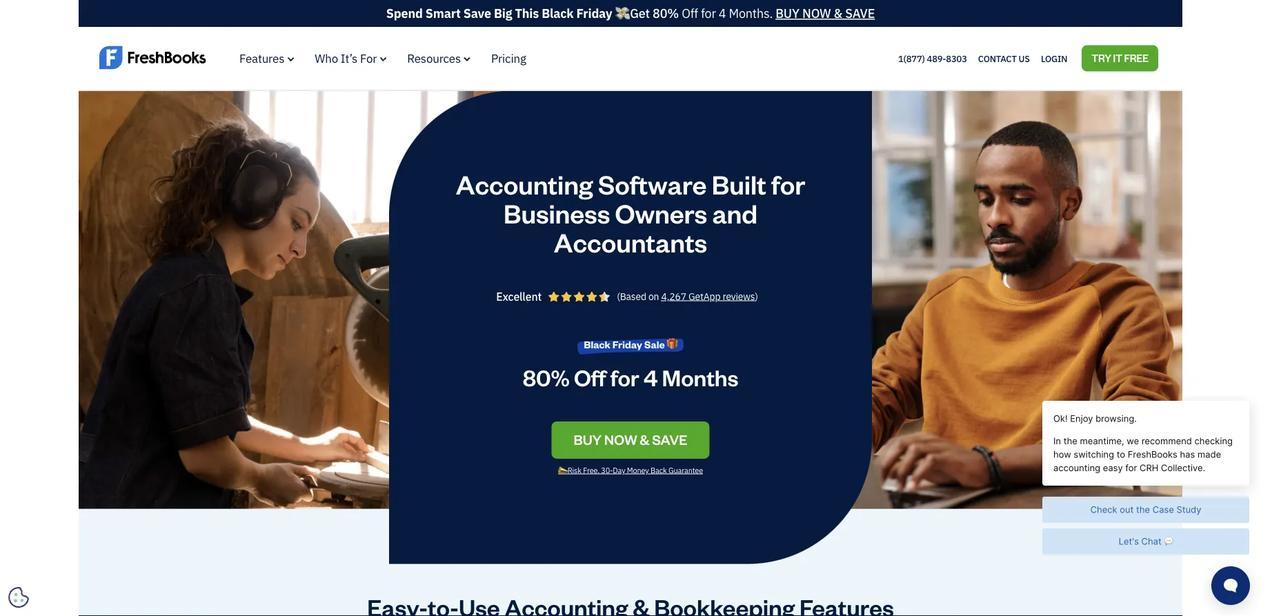 Task type: locate. For each thing, give the bounding box(es) containing it.
spend
[[386, 5, 423, 21]]

it's
[[341, 51, 358, 66]]

0 vertical spatial buy now & save link
[[776, 5, 875, 21]]

0 vertical spatial save
[[845, 5, 875, 21]]

for
[[701, 5, 716, 21], [771, 167, 805, 201], [610, 362, 639, 392]]

&
[[834, 5, 842, 21], [640, 430, 649, 448]]

built
[[712, 167, 766, 201]]

campaign label image
[[577, 334, 684, 355]]

2 vertical spatial for
[[610, 362, 639, 392]]

1 vertical spatial now
[[604, 430, 637, 448]]

1 horizontal spatial for
[[701, 5, 716, 21]]

1 horizontal spatial 80%
[[653, 5, 679, 21]]

0 vertical spatial 4
[[719, 5, 726, 21]]

0 vertical spatial for
[[701, 5, 716, 21]]

4,267 getapp reviews link
[[661, 290, 755, 303]]

save
[[845, 5, 875, 21], [652, 430, 687, 448]]

star rating image
[[549, 291, 610, 302]]

this
[[515, 5, 539, 21]]

1(877)
[[898, 53, 925, 64]]

try it free
[[1092, 51, 1149, 64]]

1 horizontal spatial buy
[[776, 5, 800, 21]]

get
[[630, 5, 650, 21]]

off
[[682, 5, 698, 21], [574, 362, 606, 392]]

1 vertical spatial &
[[640, 430, 649, 448]]

for down campaign label image
[[610, 362, 639, 392]]

cookie consent banner dialog
[[10, 446, 217, 606]]

1 horizontal spatial off
[[682, 5, 698, 21]]

now up day
[[604, 430, 637, 448]]

black
[[542, 5, 574, 21]]

save
[[463, 5, 491, 21]]

1 horizontal spatial now
[[802, 5, 831, 21]]

buy right months.
[[776, 5, 800, 21]]

now
[[802, 5, 831, 21], [604, 430, 637, 448]]

who
[[315, 51, 338, 66]]

now inside buy now & save link
[[604, 430, 637, 448]]

contact
[[978, 53, 1017, 64]]

0 vertical spatial &
[[834, 5, 842, 21]]

buy now & save link
[[776, 5, 875, 21], [552, 421, 710, 459]]

guarantee
[[669, 465, 703, 475]]

80%
[[653, 5, 679, 21], [523, 362, 570, 392]]

for right "built"
[[771, 167, 805, 201]]

1 horizontal spatial 4
[[719, 5, 726, 21]]

off down campaign label image
[[574, 362, 606, 392]]

off right get
[[682, 5, 698, 21]]

features link
[[239, 51, 294, 66]]

4 left months.
[[719, 5, 726, 21]]

0 horizontal spatial buy
[[574, 430, 602, 448]]

(based on 4,267 getapp reviews )
[[617, 290, 758, 303]]

8303
[[946, 53, 967, 64]]

free
[[1124, 51, 1149, 64]]

0 horizontal spatial for
[[610, 362, 639, 392]]

for
[[360, 51, 377, 66]]

risk
[[568, 465, 581, 475]]

30-
[[601, 465, 613, 475]]

0 horizontal spatial save
[[652, 430, 687, 448]]

accounting
[[456, 167, 593, 201]]

0 vertical spatial 80%
[[653, 5, 679, 21]]

)
[[755, 290, 758, 303]]

0 horizontal spatial buy now & save link
[[552, 421, 710, 459]]

1(877) 489-8303
[[898, 53, 967, 64]]

1 horizontal spatial buy now & save link
[[776, 5, 875, 21]]

4 down campaign label image
[[644, 362, 658, 392]]

0 horizontal spatial 4
[[644, 362, 658, 392]]

1 vertical spatial save
[[652, 430, 687, 448]]

📣 risk free. 30-day money back guarantee link
[[553, 465, 709, 486]]

reviews
[[723, 290, 755, 303]]

4
[[719, 5, 726, 21], [644, 362, 658, 392]]

buy up free.
[[574, 430, 602, 448]]

free.
[[583, 465, 600, 475]]

money
[[627, 465, 649, 475]]

1 horizontal spatial save
[[845, 5, 875, 21]]

now right months.
[[802, 5, 831, 21]]

0 horizontal spatial now
[[604, 430, 637, 448]]

1 vertical spatial for
[[771, 167, 805, 201]]

0 horizontal spatial &
[[640, 430, 649, 448]]

getapp
[[689, 290, 721, 303]]

buy
[[776, 5, 800, 21], [574, 430, 602, 448]]

0 horizontal spatial 80%
[[523, 362, 570, 392]]

features
[[239, 51, 284, 66]]

2 horizontal spatial for
[[771, 167, 805, 201]]

buy now & save
[[574, 430, 687, 448]]

1 vertical spatial 4
[[644, 362, 658, 392]]

for left months.
[[701, 5, 716, 21]]

0 vertical spatial off
[[682, 5, 698, 21]]

login
[[1041, 53, 1067, 64]]

1 vertical spatial off
[[574, 362, 606, 392]]



Task type: describe. For each thing, give the bounding box(es) containing it.
on
[[649, 290, 659, 303]]

it
[[1113, 51, 1122, 64]]

contact us link
[[978, 49, 1030, 67]]

login link
[[1041, 49, 1067, 67]]

friday
[[576, 5, 612, 21]]

4,267
[[661, 290, 686, 303]]

freshbooks logo image
[[99, 45, 206, 71]]

day
[[613, 465, 625, 475]]

resources link
[[407, 51, 471, 66]]

business
[[504, 196, 610, 229]]

who it's for
[[315, 51, 377, 66]]

(based
[[617, 290, 646, 303]]

for inside the accounting software built for business owners and accountants
[[771, 167, 805, 201]]

pricing
[[491, 51, 526, 66]]

who it's for link
[[315, 51, 387, 66]]

80% off for 4 months
[[523, 362, 738, 392]]

pricing link
[[491, 51, 526, 66]]

excellent
[[496, 289, 542, 304]]

months.
[[729, 5, 773, 21]]

1 vertical spatial buy now & save link
[[552, 421, 710, 459]]

0 vertical spatial buy
[[776, 5, 800, 21]]

contact us
[[978, 53, 1030, 64]]

try it free link
[[1082, 45, 1158, 72]]

and
[[712, 196, 758, 229]]

📣 risk free. 30-day money back guarantee
[[558, 465, 703, 475]]

💸
[[615, 5, 627, 21]]

software
[[598, 167, 707, 201]]

accountants
[[554, 225, 707, 258]]

resources
[[407, 51, 461, 66]]

try
[[1092, 51, 1111, 64]]

us
[[1019, 53, 1030, 64]]

back
[[651, 465, 667, 475]]

save inside buy now & save link
[[652, 430, 687, 448]]

owners
[[615, 196, 707, 229]]

smart
[[426, 5, 461, 21]]

accounting software built for business owners and accountants
[[456, 167, 805, 258]]

1 vertical spatial buy
[[574, 430, 602, 448]]

1 horizontal spatial &
[[834, 5, 842, 21]]

📣
[[558, 465, 566, 475]]

spend smart save big this black friday 💸 get 80% off for 4 months. buy now & save
[[386, 5, 875, 21]]

months
[[662, 362, 738, 392]]

cookie preferences image
[[8, 587, 29, 608]]

1(877) 489-8303 link
[[898, 53, 967, 64]]

0 vertical spatial now
[[802, 5, 831, 21]]

489-
[[927, 53, 946, 64]]

big
[[494, 5, 512, 21]]

1 vertical spatial 80%
[[523, 362, 570, 392]]

0 horizontal spatial off
[[574, 362, 606, 392]]



Task type: vqa. For each thing, say whether or not it's contained in the screenshot.
accountants
yes



